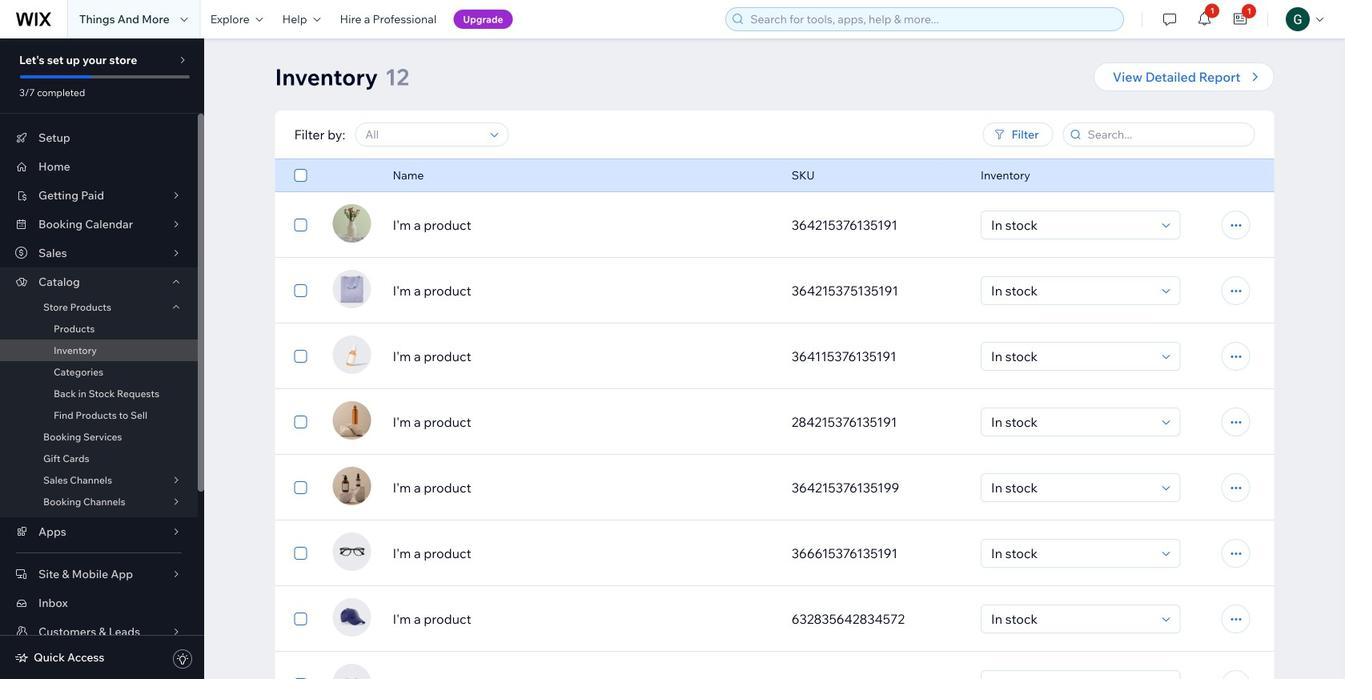 Task type: locate. For each thing, give the bounding box(es) containing it.
3 select field from the top
[[986, 343, 1158, 370]]

6 select field from the top
[[986, 540, 1158, 567]]

2 select field from the top
[[986, 277, 1158, 304]]

None checkbox
[[294, 215, 307, 235], [294, 281, 307, 300], [294, 478, 307, 497], [294, 675, 307, 679], [294, 215, 307, 235], [294, 281, 307, 300], [294, 478, 307, 497], [294, 675, 307, 679]]

Search... field
[[1083, 123, 1250, 146]]

Select field
[[986, 211, 1158, 239], [986, 277, 1158, 304], [986, 343, 1158, 370], [986, 408, 1158, 436], [986, 474, 1158, 501], [986, 540, 1158, 567], [986, 605, 1158, 633], [986, 671, 1158, 679]]

All field
[[361, 123, 486, 146]]

None checkbox
[[294, 166, 307, 185], [294, 347, 307, 366], [294, 412, 307, 432], [294, 544, 307, 563], [294, 609, 307, 629], [294, 166, 307, 185], [294, 347, 307, 366], [294, 412, 307, 432], [294, 544, 307, 563], [294, 609, 307, 629]]



Task type: vqa. For each thing, say whether or not it's contained in the screenshot.
fourth 'Select' field from the bottom
yes



Task type: describe. For each thing, give the bounding box(es) containing it.
7 select field from the top
[[986, 605, 1158, 633]]

1 select field from the top
[[986, 211, 1158, 239]]

5 select field from the top
[[986, 474, 1158, 501]]

4 select field from the top
[[986, 408, 1158, 436]]

sidebar element
[[0, 38, 204, 679]]

Search for tools, apps, help & more... field
[[746, 8, 1119, 30]]

8 select field from the top
[[986, 671, 1158, 679]]



